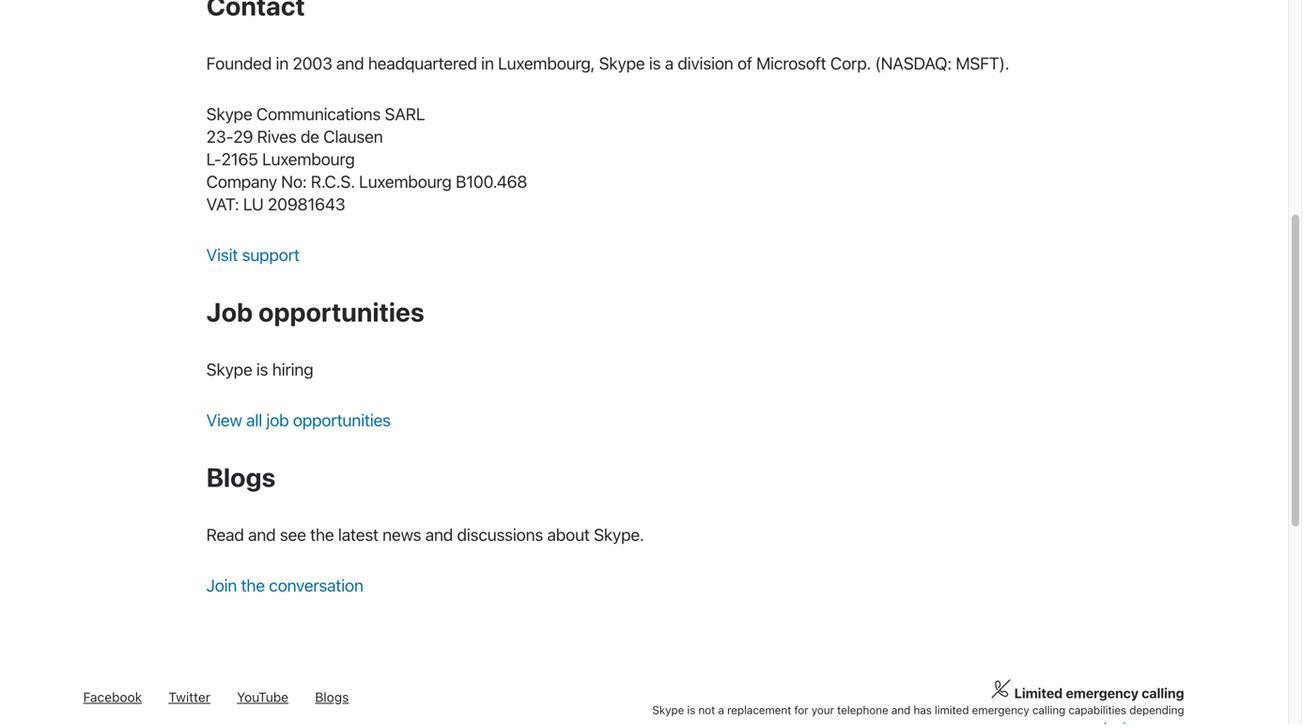 Task type: describe. For each thing, give the bounding box(es) containing it.
join the conversation link
[[206, 575, 364, 596]]

communications
[[256, 104, 381, 124]]

a inside "limited emergency calling skype is not a replacement for your telephone and has limited emergency calling capabilities depending on your country."
[[718, 704, 724, 717]]

not
[[699, 704, 715, 717]]

skype is hiring
[[206, 359, 313, 380]]

youtube
[[237, 690, 289, 705]]

microsoft
[[757, 53, 827, 73]]

visit support link
[[206, 245, 300, 265]]

hiring
[[272, 359, 313, 380]]

limited
[[1015, 685, 1063, 701]]

29
[[233, 126, 253, 147]]

0 vertical spatial the
[[310, 525, 334, 545]]

sarl
[[385, 104, 425, 124]]

founded
[[206, 53, 272, 73]]

facebook
[[83, 690, 142, 705]]

1 horizontal spatial your
[[1053, 720, 1076, 725]]

0 vertical spatial emergency
[[1066, 685, 1139, 701]]

msft).
[[956, 53, 1010, 73]]

1 vertical spatial luxembourg
[[359, 171, 452, 192]]

replacement
[[727, 704, 792, 717]]

has
[[914, 704, 932, 717]]

0 vertical spatial a
[[665, 53, 674, 73]]

luxembourg,
[[498, 53, 595, 73]]

join
[[206, 575, 237, 596]]

skype.
[[594, 525, 644, 545]]

job opportunities
[[206, 296, 425, 327]]

see
[[280, 525, 306, 545]]

and right 2003
[[336, 53, 364, 73]]

latest
[[338, 525, 379, 545]]

job
[[266, 410, 289, 430]]

view
[[206, 410, 242, 430]]

and right news
[[425, 525, 453, 545]]

twitter
[[169, 690, 211, 705]]

0 horizontal spatial blogs
[[206, 462, 276, 493]]

support
[[242, 245, 300, 265]]

depending
[[1130, 704, 1185, 717]]

0 vertical spatial calling
[[1142, 685, 1185, 701]]

1 horizontal spatial is
[[649, 53, 661, 73]]

all
[[246, 410, 262, 430]]

news
[[383, 525, 421, 545]]

youtube link
[[237, 690, 289, 705]]

2003
[[293, 53, 332, 73]]

facebook link
[[83, 690, 142, 705]]

r.c.s.
[[311, 171, 355, 192]]

corp.
[[831, 53, 871, 73]]

read and see the latest news and discussions about skype.
[[206, 525, 644, 545]]

skype inside "limited emergency calling skype is not a replacement for your telephone and has limited emergency calling capabilities depending on your country."
[[653, 704, 684, 717]]

rives
[[257, 126, 297, 147]]

0 vertical spatial opportunities
[[259, 296, 425, 327]]

founded in 2003 and headquartered in luxembourg, skype is a division of microsoft corp. (nasdaq: msft).
[[206, 53, 1010, 73]]

of
[[738, 53, 753, 73]]

skype up view
[[206, 359, 252, 380]]

and left see
[[248, 525, 276, 545]]



Task type: vqa. For each thing, say whether or not it's contained in the screenshot.
OPPORTUNITIES
yes



Task type: locate. For each thing, give the bounding box(es) containing it.
a left division
[[665, 53, 674, 73]]

0 horizontal spatial emergency
[[972, 704, 1030, 717]]

opportunities up the hiring
[[259, 296, 425, 327]]

emergency
[[1066, 685, 1139, 701], [972, 704, 1030, 717]]

2 in from the left
[[481, 53, 494, 73]]

skype communications sarl 23-29 rives de clausen l-2165 luxembourg company no: r.c.s. luxembourg b100.468 vat: lu 20981643
[[206, 104, 527, 214]]

0 horizontal spatial calling
[[1033, 704, 1066, 717]]

is left the hiring
[[256, 359, 268, 380]]

limited emergency calling skype is not a replacement for your telephone and has limited emergency calling capabilities depending on your country.
[[653, 685, 1185, 725]]

no:
[[281, 171, 307, 192]]

for
[[795, 704, 809, 717]]

visit support
[[206, 245, 300, 265]]

luxembourg down de
[[262, 149, 355, 169]]

is
[[649, 53, 661, 73], [256, 359, 268, 380], [687, 704, 696, 717]]

0 horizontal spatial the
[[241, 575, 265, 596]]

view all job opportunities
[[206, 410, 391, 430]]

is left division
[[649, 53, 661, 73]]

a right "not"
[[718, 704, 724, 717]]

join the conversation
[[206, 575, 364, 596]]

1 vertical spatial opportunities
[[293, 410, 391, 430]]

on
[[1037, 720, 1050, 725]]

1 horizontal spatial calling
[[1142, 685, 1185, 701]]

blogs down the "all"
[[206, 462, 276, 493]]

1 horizontal spatial blogs
[[315, 690, 349, 705]]

the
[[310, 525, 334, 545], [241, 575, 265, 596]]

1 horizontal spatial luxembourg
[[359, 171, 452, 192]]

0 horizontal spatial is
[[256, 359, 268, 380]]

0 vertical spatial blogs
[[206, 462, 276, 493]]

1 horizontal spatial emergency
[[1066, 685, 1139, 701]]

skype up the 23-
[[206, 104, 252, 124]]

clausen
[[324, 126, 383, 147]]

1 vertical spatial your
[[1053, 720, 1076, 725]]

23-
[[206, 126, 233, 147]]

0 horizontal spatial a
[[665, 53, 674, 73]]

discussions
[[457, 525, 543, 545]]

visit
[[206, 245, 238, 265]]

blogs link
[[315, 690, 349, 705]]

skype left "not"
[[653, 704, 684, 717]]

0 horizontal spatial your
[[812, 704, 834, 717]]

1 vertical spatial emergency
[[972, 704, 1030, 717]]

capabilities
[[1069, 704, 1127, 717]]

company
[[206, 171, 277, 192]]

1 vertical spatial calling
[[1033, 704, 1066, 717]]

job
[[206, 296, 253, 327]]

vat:
[[206, 194, 239, 214]]

1 vertical spatial a
[[718, 704, 724, 717]]

calling up depending
[[1142, 685, 1185, 701]]

your
[[812, 704, 834, 717], [1053, 720, 1076, 725]]

view all job opportunities link
[[206, 410, 391, 430]]

your right 'for'
[[812, 704, 834, 717]]

read
[[206, 525, 244, 545]]

country.
[[1079, 720, 1120, 725]]

opportunities right job
[[293, 410, 391, 430]]

2165
[[221, 149, 258, 169]]

0 vertical spatial is
[[649, 53, 661, 73]]

2 vertical spatial is
[[687, 704, 696, 717]]

2 horizontal spatial is
[[687, 704, 696, 717]]

emergency up capabilities
[[1066, 685, 1139, 701]]

calling
[[1142, 685, 1185, 701], [1033, 704, 1066, 717]]

1 horizontal spatial the
[[310, 525, 334, 545]]

in left "luxembourg,"
[[481, 53, 494, 73]]

in
[[276, 53, 289, 73], [481, 53, 494, 73]]

1 in from the left
[[276, 53, 289, 73]]

and
[[336, 53, 364, 73], [248, 525, 276, 545], [425, 525, 453, 545], [892, 704, 911, 717]]

skype inside the skype communications sarl 23-29 rives de clausen l-2165 luxembourg company no: r.c.s. luxembourg b100.468 vat: lu 20981643
[[206, 104, 252, 124]]

luxembourg
[[262, 149, 355, 169], [359, 171, 452, 192]]

opportunities
[[259, 296, 425, 327], [293, 410, 391, 430]]

1 vertical spatial the
[[241, 575, 265, 596]]

limited
[[935, 704, 969, 717]]

20981643
[[268, 194, 345, 214]]

0 vertical spatial luxembourg
[[262, 149, 355, 169]]

1 vertical spatial is
[[256, 359, 268, 380]]

blogs right youtube 'link'
[[315, 690, 349, 705]]

is inside "limited emergency calling skype is not a replacement for your telephone and has limited emergency calling capabilities depending on your country."
[[687, 704, 696, 717]]

a
[[665, 53, 674, 73], [718, 704, 724, 717]]

twitter link
[[169, 690, 211, 705]]

1 horizontal spatial a
[[718, 704, 724, 717]]

1 horizontal spatial in
[[481, 53, 494, 73]]

0 horizontal spatial luxembourg
[[262, 149, 355, 169]]

0 vertical spatial your
[[812, 704, 834, 717]]

division
[[678, 53, 734, 73]]

1 vertical spatial blogs
[[315, 690, 349, 705]]

0 horizontal spatial in
[[276, 53, 289, 73]]

de
[[301, 126, 319, 147]]

is left "not"
[[687, 704, 696, 717]]

l-
[[206, 149, 221, 169]]

headquartered
[[368, 53, 477, 73]]

and left has
[[892, 704, 911, 717]]

skype
[[599, 53, 645, 73], [206, 104, 252, 124], [206, 359, 252, 380], [653, 704, 684, 717]]

lu
[[243, 194, 264, 214]]

(nasdaq:
[[875, 53, 952, 73]]

your right on
[[1053, 720, 1076, 725]]

the right join
[[241, 575, 265, 596]]

calling up on
[[1033, 704, 1066, 717]]

and inside "limited emergency calling skype is not a replacement for your telephone and has limited emergency calling capabilities depending on your country."
[[892, 704, 911, 717]]

conversation
[[269, 575, 364, 596]]

luxembourg down sarl at the left of page
[[359, 171, 452, 192]]

the right see
[[310, 525, 334, 545]]

b100.468
[[456, 171, 527, 192]]

about
[[547, 525, 590, 545]]

blogs
[[206, 462, 276, 493], [315, 690, 349, 705]]

in left 2003
[[276, 53, 289, 73]]

emergency down limited at the right bottom of page
[[972, 704, 1030, 717]]

skype right "luxembourg,"
[[599, 53, 645, 73]]

telephone
[[837, 704, 889, 717]]



